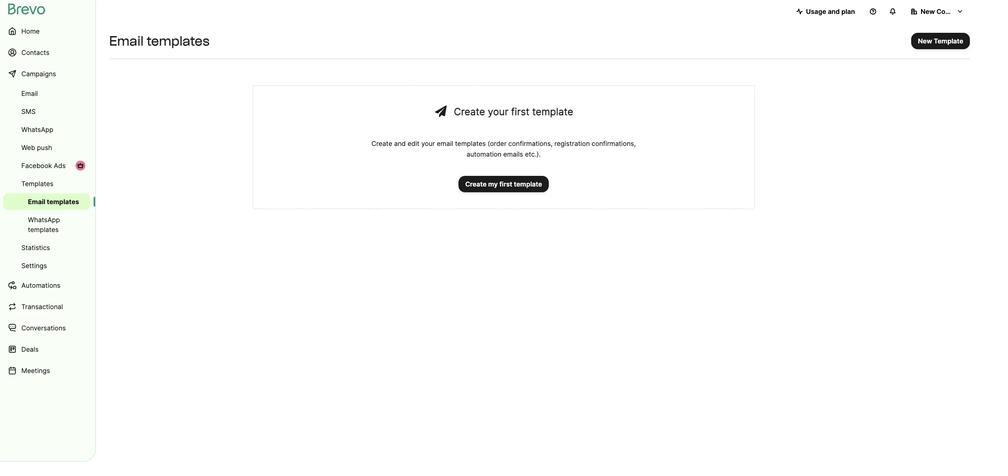 Task type: describe. For each thing, give the bounding box(es) containing it.
templates inside email templates link
[[47, 198, 79, 206]]

template for create your first template
[[533, 106, 574, 118]]

2 vertical spatial email
[[28, 198, 45, 206]]

and for usage
[[828, 7, 840, 16]]

facebook
[[21, 162, 52, 170]]

create your first template
[[454, 106, 574, 118]]

meetings
[[21, 367, 50, 375]]

company
[[937, 7, 968, 16]]

0 vertical spatial email
[[109, 33, 144, 49]]

campaigns link
[[3, 64, 90, 84]]

email templates link
[[3, 194, 90, 210]]

1 horizontal spatial email templates
[[109, 33, 210, 49]]

usage and plan
[[807, 7, 856, 16]]

facebook ads link
[[3, 158, 90, 174]]

ads
[[54, 162, 66, 170]]

(order
[[488, 140, 507, 148]]

automations link
[[3, 276, 90, 296]]

plan
[[842, 7, 856, 16]]

home link
[[3, 21, 90, 41]]

email
[[437, 140, 454, 148]]

create my first template
[[466, 180, 543, 189]]

statistics link
[[3, 240, 90, 256]]

create and edit your email templates (order confirmations, registration confirmations, automation emails etc.).
[[372, 140, 636, 159]]

transactional
[[21, 303, 63, 311]]

settings link
[[3, 258, 90, 274]]

sms link
[[3, 104, 90, 120]]

template
[[934, 37, 964, 45]]

etc.).
[[525, 150, 541, 159]]

new template
[[919, 37, 964, 45]]

statistics
[[21, 244, 50, 252]]

my
[[489, 180, 498, 189]]

usage and plan button
[[790, 3, 862, 20]]

meetings link
[[3, 361, 90, 381]]

sms
[[21, 108, 36, 116]]

conversations
[[21, 324, 66, 333]]

new for new company
[[921, 7, 936, 16]]

emails
[[504, 150, 523, 159]]

1 vertical spatial email templates
[[28, 198, 79, 206]]

templates inside create and edit your email templates (order confirmations, registration confirmations, automation emails etc.).
[[455, 140, 486, 148]]

web push
[[21, 144, 52, 152]]

whatsapp for whatsapp
[[21, 126, 53, 134]]

usage
[[807, 7, 827, 16]]

automation
[[467, 150, 502, 159]]



Task type: locate. For each thing, give the bounding box(es) containing it.
whatsapp for whatsapp templates
[[28, 216, 60, 224]]

new left template
[[919, 37, 933, 45]]

1 vertical spatial your
[[422, 140, 435, 148]]

template inside button
[[514, 180, 543, 189]]

first for my
[[500, 180, 513, 189]]

templates
[[147, 33, 210, 49], [455, 140, 486, 148], [47, 198, 79, 206], [28, 226, 59, 234]]

create
[[454, 106, 485, 118], [372, 140, 393, 148], [466, 180, 487, 189]]

web
[[21, 144, 35, 152]]

1 horizontal spatial confirmations,
[[592, 140, 636, 148]]

templates inside whatsapp templates
[[28, 226, 59, 234]]

and left edit
[[394, 140, 406, 148]]

deals
[[21, 346, 39, 354]]

campaigns
[[21, 70, 56, 78]]

0 horizontal spatial email templates
[[28, 198, 79, 206]]

templates
[[21, 180, 53, 188]]

conversations link
[[3, 319, 90, 338]]

create for create your first template
[[454, 106, 485, 118]]

0 vertical spatial your
[[488, 106, 509, 118]]

create inside create and edit your email templates (order confirmations, registration confirmations, automation emails etc.).
[[372, 140, 393, 148]]

0 vertical spatial create
[[454, 106, 485, 118]]

1 vertical spatial template
[[514, 180, 543, 189]]

whatsapp link
[[3, 122, 90, 138]]

1 confirmations, from the left
[[509, 140, 553, 148]]

2 vertical spatial create
[[466, 180, 487, 189]]

new company
[[921, 7, 968, 16]]

whatsapp
[[21, 126, 53, 134], [28, 216, 60, 224]]

2 confirmations, from the left
[[592, 140, 636, 148]]

and
[[828, 7, 840, 16], [394, 140, 406, 148]]

email
[[109, 33, 144, 49], [21, 90, 38, 98], [28, 198, 45, 206]]

template down etc.).
[[514, 180, 543, 189]]

edit
[[408, 140, 420, 148]]

1 horizontal spatial your
[[488, 106, 509, 118]]

first for your
[[512, 106, 530, 118]]

0 horizontal spatial and
[[394, 140, 406, 148]]

transactional link
[[3, 297, 90, 317]]

whatsapp templates
[[28, 216, 60, 234]]

template up registration
[[533, 106, 574, 118]]

and for create
[[394, 140, 406, 148]]

web push link
[[3, 140, 90, 156]]

your inside create and edit your email templates (order confirmations, registration confirmations, automation emails etc.).
[[422, 140, 435, 148]]

first inside create my first template button
[[500, 180, 513, 189]]

email templates
[[109, 33, 210, 49], [28, 198, 79, 206]]

1 vertical spatial new
[[919, 37, 933, 45]]

0 horizontal spatial your
[[422, 140, 435, 148]]

home
[[21, 27, 40, 35]]

automations
[[21, 282, 60, 290]]

your right edit
[[422, 140, 435, 148]]

1 vertical spatial first
[[500, 180, 513, 189]]

new left the company
[[921, 7, 936, 16]]

contacts link
[[3, 43, 90, 62]]

registration
[[555, 140, 590, 148]]

and inside create and edit your email templates (order confirmations, registration confirmations, automation emails etc.).
[[394, 140, 406, 148]]

0 vertical spatial whatsapp
[[21, 126, 53, 134]]

first
[[512, 106, 530, 118], [500, 180, 513, 189]]

whatsapp up the web push
[[21, 126, 53, 134]]

1 vertical spatial email
[[21, 90, 38, 98]]

new inside "button"
[[919, 37, 933, 45]]

facebook ads
[[21, 162, 66, 170]]

0 vertical spatial first
[[512, 106, 530, 118]]

0 vertical spatial template
[[533, 106, 574, 118]]

1 vertical spatial create
[[372, 140, 393, 148]]

1 vertical spatial whatsapp
[[28, 216, 60, 224]]

whatsapp down email templates link
[[28, 216, 60, 224]]

confirmations,
[[509, 140, 553, 148], [592, 140, 636, 148]]

template
[[533, 106, 574, 118], [514, 180, 543, 189]]

new inside button
[[921, 7, 936, 16]]

and inside button
[[828, 7, 840, 16]]

new template button
[[912, 33, 971, 49]]

push
[[37, 144, 52, 152]]

whatsapp templates link
[[3, 212, 90, 238]]

email link
[[3, 85, 90, 102]]

0 horizontal spatial confirmations,
[[509, 140, 553, 148]]

and left plan
[[828, 7, 840, 16]]

your
[[488, 106, 509, 118], [422, 140, 435, 148]]

0 vertical spatial and
[[828, 7, 840, 16]]

create for create my first template
[[466, 180, 487, 189]]

0 vertical spatial email templates
[[109, 33, 210, 49]]

your up (order
[[488, 106, 509, 118]]

templates link
[[3, 176, 90, 192]]

template for create my first template
[[514, 180, 543, 189]]

0 vertical spatial new
[[921, 7, 936, 16]]

new
[[921, 7, 936, 16], [919, 37, 933, 45]]

create inside button
[[466, 180, 487, 189]]

create for create and edit your email templates (order confirmations, registration confirmations, automation emails etc.).
[[372, 140, 393, 148]]

deals link
[[3, 340, 90, 360]]

first right my
[[500, 180, 513, 189]]

first up create and edit your email templates (order confirmations, registration confirmations, automation emails etc.).
[[512, 106, 530, 118]]

contacts
[[21, 48, 49, 57]]

new company button
[[905, 3, 971, 20]]

left___rvooi image
[[77, 163, 84, 169]]

settings
[[21, 262, 47, 270]]

1 vertical spatial and
[[394, 140, 406, 148]]

new for new template
[[919, 37, 933, 45]]

create my first template button
[[459, 176, 549, 193]]

1 horizontal spatial and
[[828, 7, 840, 16]]



Task type: vqa. For each thing, say whether or not it's contained in the screenshot.
added
no



